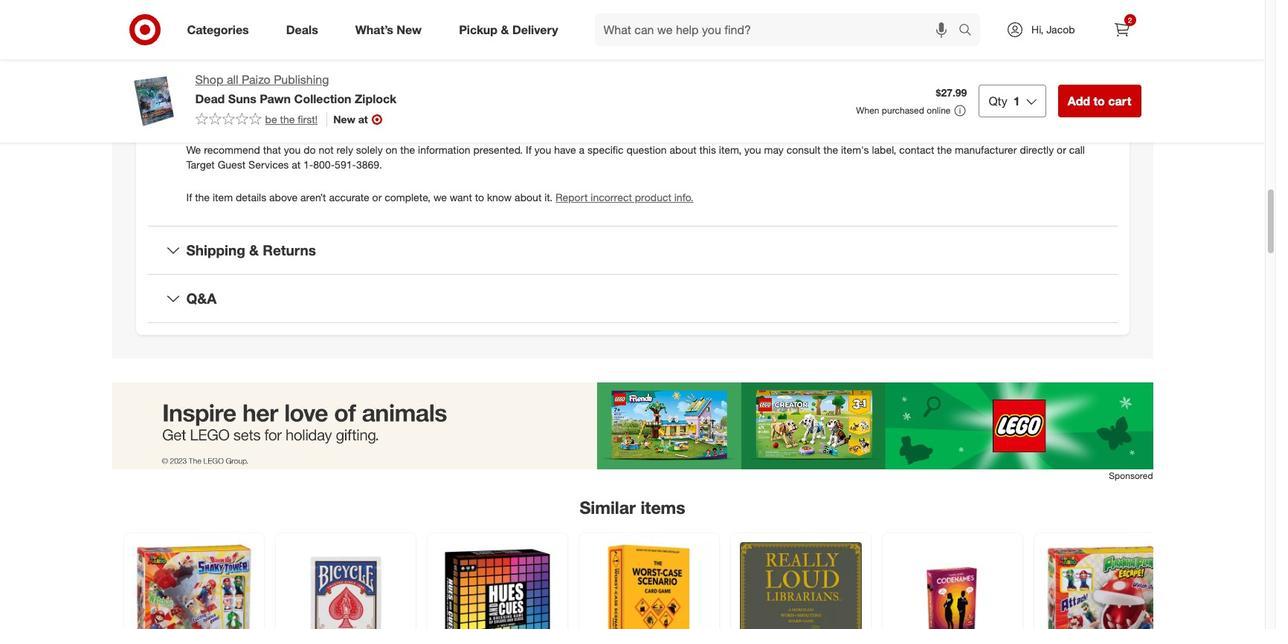 Task type: describe. For each thing, give the bounding box(es) containing it.
q&a
[[186, 290, 217, 307]]

information inside we recommend that you do not rely solely on the information presented. if you have a specific question about this item, you may consult the item's label, contact the manufacturer directly or call target guest services at 1-800-591-3869.
[[418, 144, 471, 156]]

usa
[[280, 57, 301, 69]]

guest
[[218, 159, 246, 171]]

be the first!
[[265, 113, 318, 126]]

1 vertical spatial about
[[515, 191, 542, 204]]

labels.
[[294, 123, 324, 136]]

what's
[[355, 22, 393, 37]]

services
[[248, 159, 289, 171]]

online
[[927, 105, 951, 116]]

when
[[856, 105, 880, 116]]

consult
[[787, 144, 821, 156]]

800-
[[313, 159, 335, 171]]

new at
[[333, 113, 368, 126]]

advertisement region
[[112, 383, 1153, 470]]

& for pickup
[[501, 22, 509, 37]]

were
[[295, 108, 317, 121]]

1 vertical spatial if
[[186, 191, 192, 204]]

origin
[[186, 57, 216, 69]]

: for upc
[[209, 11, 212, 24]]

categories
[[187, 22, 249, 37]]

report
[[556, 191, 588, 204]]

recommend
[[204, 144, 260, 156]]

591-
[[335, 159, 356, 171]]

dead
[[195, 91, 225, 106]]

incorrect
[[591, 191, 632, 204]]

manufacturer
[[955, 144, 1017, 156]]

rely
[[337, 144, 353, 156]]

jacob
[[1047, 23, 1075, 36]]

hues & cues game image
[[436, 543, 558, 630]]

search
[[952, 23, 988, 38]]

if the item details above aren't accurate or complete, we want to know about it. report incorrect product info.
[[186, 191, 694, 204]]

information inside the above item details were provided by the target plus™ partner. target does not represent or warrant that this information is accurate or complete. on occasion, manufacturers may modify their items and update their labels.
[[707, 108, 760, 121]]

we
[[186, 144, 201, 156]]

categories link
[[174, 13, 268, 46]]

call
[[1069, 144, 1085, 156]]

really loud librarians game by exploding kittens image
[[740, 543, 862, 630]]

1 you from the left
[[284, 144, 301, 156]]

similar items region
[[112, 383, 1174, 630]]

a
[[579, 144, 585, 156]]

the right in
[[263, 57, 277, 69]]

target inside we recommend that you do not rely solely on the information presented. if you have a specific question about this item, you may consult the item's label, contact the manufacturer directly or call target guest services at 1-800-591-3869.
[[186, 159, 215, 171]]

q&a button
[[148, 275, 1118, 323]]

contact
[[899, 144, 934, 156]]

pickup
[[459, 22, 498, 37]]

ziplock
[[355, 91, 397, 106]]

1 vertical spatial above
[[269, 191, 298, 204]]

what's new
[[355, 22, 422, 37]]

what's new link
[[343, 13, 440, 46]]

on
[[878, 108, 891, 121]]

partner.
[[455, 108, 491, 121]]

we recommend that you do not rely solely on the information presented. if you have a specific question about this item, you may consult the item's label, contact the manufacturer directly or call target guest services at 1-800-591-3869.
[[186, 144, 1085, 171]]

similar
[[580, 498, 636, 518]]

9781640780682
[[214, 11, 290, 24]]

2 link
[[1106, 13, 1138, 46]]

report incorrect product info. button
[[556, 191, 694, 205]]

$27.99
[[936, 86, 967, 99]]

info.
[[674, 191, 694, 204]]

be
[[265, 113, 277, 126]]

does
[[526, 108, 549, 121]]

directly
[[1020, 144, 1054, 156]]

the above item details were provided by the target plus™ partner. target does not represent or warrant that this information is accurate or complete. on occasion, manufacturers may modify their items and update their labels.
[[186, 108, 1090, 136]]

aren't
[[301, 191, 326, 204]]

is
[[763, 108, 770, 121]]

or left complete.
[[817, 108, 826, 121]]

shop
[[195, 72, 223, 87]]

items inside region
[[641, 498, 685, 518]]

3869.
[[356, 159, 382, 171]]

presented.
[[473, 144, 523, 156]]

to inside button
[[1094, 94, 1105, 109]]

question
[[627, 144, 667, 156]]

: for origin
[[216, 57, 219, 69]]

bicycle standard playing cards image
[[284, 543, 406, 630]]

codenames board game image
[[891, 543, 1013, 630]]

may inside we recommend that you do not rely solely on the information presented. if you have a specific question about this item, you may consult the item's label, contact the manufacturer directly or call target guest services at 1-800-591-3869.
[[764, 144, 784, 156]]

and
[[215, 123, 232, 136]]

collection
[[294, 91, 351, 106]]

the inside be the first! link
[[280, 113, 295, 126]]

2 you from the left
[[535, 144, 551, 156]]

similar items
[[580, 498, 685, 518]]

modify
[[1034, 108, 1066, 121]]

pickup & delivery
[[459, 22, 558, 37]]

details for above
[[236, 191, 266, 204]]

details for were
[[261, 108, 292, 121]]

What can we help you find? suggestions appear below search field
[[595, 13, 962, 46]]

0 vertical spatial at
[[358, 113, 368, 126]]

plus™
[[427, 108, 453, 121]]

occasion,
[[894, 108, 939, 121]]

warrant
[[629, 108, 664, 121]]

the right contact on the top of the page
[[937, 144, 952, 156]]

that inside the above item details were provided by the target plus™ partner. target does not represent or warrant that this information is accurate or complete. on occasion, manufacturers may modify their items and update their labels.
[[667, 108, 685, 121]]



Task type: vqa. For each thing, say whether or not it's contained in the screenshot.
Oeko- to the bottom
no



Task type: locate. For each thing, give the bounding box(es) containing it.
made
[[222, 57, 249, 69]]

0 horizontal spatial &
[[249, 242, 259, 259]]

deals link
[[273, 13, 337, 46]]

0 vertical spatial information
[[707, 108, 760, 121]]

1 horizontal spatial that
[[667, 108, 685, 121]]

or up publishing
[[304, 57, 314, 69]]

upc
[[186, 11, 209, 24]]

0 vertical spatial that
[[667, 108, 685, 121]]

0 horizontal spatial accurate
[[329, 191, 369, 204]]

items right similar
[[641, 498, 685, 518]]

& right pickup
[[501, 22, 509, 37]]

1 horizontal spatial item
[[238, 108, 258, 121]]

by
[[364, 108, 375, 121]]

this left item,
[[700, 144, 716, 156]]

0 horizontal spatial items
[[186, 123, 212, 136]]

1 vertical spatial items
[[641, 498, 685, 518]]

you right item,
[[745, 144, 761, 156]]

0 vertical spatial details
[[261, 108, 292, 121]]

to
[[1094, 94, 1105, 109], [475, 191, 484, 204]]

0 vertical spatial items
[[186, 123, 212, 136]]

information down plus™ at the top of page
[[418, 144, 471, 156]]

this right the warrant
[[688, 108, 705, 121]]

or left the call
[[1057, 144, 1066, 156]]

0 horizontal spatial may
[[764, 144, 784, 156]]

add
[[1068, 94, 1090, 109]]

accurate inside the above item details were provided by the target plus™ partner. target does not represent or warrant that this information is accurate or complete. on occasion, manufacturers may modify their items and update their labels.
[[773, 108, 814, 121]]

1 horizontal spatial :
[[216, 57, 219, 69]]

item
[[238, 108, 258, 121], [213, 191, 233, 204]]

0 horizontal spatial to
[[475, 191, 484, 204]]

about
[[670, 144, 697, 156], [515, 191, 542, 204]]

you
[[284, 144, 301, 156], [535, 144, 551, 156], [745, 144, 761, 156]]

information left is
[[707, 108, 760, 121]]

0 horizontal spatial you
[[284, 144, 301, 156]]

1 horizontal spatial if
[[526, 144, 532, 156]]

1 vertical spatial :
[[216, 57, 219, 69]]

the
[[263, 57, 277, 69], [378, 108, 393, 121], [280, 113, 295, 126], [400, 144, 415, 156], [824, 144, 838, 156], [937, 144, 952, 156], [195, 191, 210, 204]]

may right qty
[[1012, 108, 1031, 121]]

0 horizontal spatial that
[[263, 144, 281, 156]]

not up "800-"
[[319, 144, 334, 156]]

cart
[[1108, 94, 1132, 109]]

1 horizontal spatial new
[[397, 22, 422, 37]]

their left labels.
[[271, 123, 291, 136]]

0 horizontal spatial at
[[292, 159, 301, 171]]

0 vertical spatial to
[[1094, 94, 1105, 109]]

paizo
[[242, 72, 271, 87]]

1 vertical spatial new
[[333, 113, 355, 126]]

image of dead suns pawn collection ziplock image
[[124, 71, 183, 131]]

1 vertical spatial may
[[764, 144, 784, 156]]

if down we
[[186, 191, 192, 204]]

1 vertical spatial item
[[213, 191, 233, 204]]

not inside we recommend that you do not rely solely on the information presented. if you have a specific question about this item, you may consult the item's label, contact the manufacturer directly or call target guest services at 1-800-591-3869.
[[319, 144, 334, 156]]

0 vertical spatial if
[[526, 144, 532, 156]]

& for shipping
[[249, 242, 259, 259]]

new right what's
[[397, 22, 422, 37]]

shop all paizo publishing dead suns pawn collection ziplock
[[195, 72, 397, 106]]

1 horizontal spatial &
[[501, 22, 509, 37]]

: left made
[[216, 57, 219, 69]]

0 horizontal spatial information
[[418, 144, 471, 156]]

details down services
[[236, 191, 266, 204]]

not right the 'does'
[[552, 108, 567, 121]]

or
[[304, 57, 314, 69], [617, 108, 627, 121], [817, 108, 826, 121], [1057, 144, 1066, 156], [372, 191, 382, 204]]

accurate down the 591- at left
[[329, 191, 369, 204]]

0 vertical spatial accurate
[[773, 108, 814, 121]]

1 horizontal spatial their
[[1069, 108, 1090, 121]]

1 vertical spatial &
[[249, 242, 259, 259]]

:
[[209, 11, 212, 24], [216, 57, 219, 69]]

items down the
[[186, 123, 212, 136]]

it.
[[545, 191, 553, 204]]

item inside the above item details were provided by the target plus™ partner. target does not represent or warrant that this information is accurate or complete. on occasion, manufacturers may modify their items and update their labels.
[[238, 108, 258, 121]]

item down guest
[[213, 191, 233, 204]]

not
[[552, 108, 567, 121], [319, 144, 334, 156]]

1 vertical spatial details
[[236, 191, 266, 204]]

0 horizontal spatial :
[[209, 11, 212, 24]]

sponsored
[[1109, 471, 1153, 482]]

shipping
[[186, 242, 245, 259]]

this
[[688, 108, 705, 121], [700, 144, 716, 156]]

the inside the above item details were provided by the target plus™ partner. target does not represent or warrant that this information is accurate or complete. on occasion, manufacturers may modify their items and update their labels.
[[378, 108, 393, 121]]

0 horizontal spatial item
[[213, 191, 233, 204]]

0 vertical spatial &
[[501, 22, 509, 37]]

represent
[[570, 108, 614, 121]]

target left the 'does'
[[494, 108, 523, 121]]

complete.
[[829, 108, 875, 121]]

about right question
[[670, 144, 697, 156]]

specific
[[588, 144, 624, 156]]

if inside we recommend that you do not rely solely on the information presented. if you have a specific question about this item, you may consult the item's label, contact the manufacturer directly or call target guest services at 1-800-591-3869.
[[526, 144, 532, 156]]

if right the 'presented.'
[[526, 144, 532, 156]]

provided
[[320, 108, 361, 121]]

that up services
[[263, 144, 281, 156]]

item for above
[[238, 108, 258, 121]]

item up update
[[238, 108, 258, 121]]

0 vertical spatial their
[[1069, 108, 1090, 121]]

or left complete,
[[372, 191, 382, 204]]

item's
[[841, 144, 869, 156]]

hi,
[[1032, 23, 1044, 36]]

1 vertical spatial information
[[418, 144, 471, 156]]

2 horizontal spatial target
[[494, 108, 523, 121]]

above inside the above item details were provided by the target plus™ partner. target does not represent or warrant that this information is accurate or complete. on occasion, manufacturers may modify their items and update their labels.
[[207, 108, 235, 121]]

suns
[[228, 91, 256, 106]]

1 vertical spatial to
[[475, 191, 484, 204]]

add to cart button
[[1058, 85, 1141, 118]]

1-
[[304, 159, 313, 171]]

items inside the above item details were provided by the target plus™ partner. target does not represent or warrant that this information is accurate or complete. on occasion, manufacturers may modify their items and update their labels.
[[186, 123, 212, 136]]

returns
[[263, 242, 316, 259]]

manufacturers
[[942, 108, 1009, 121]]

1 horizontal spatial may
[[1012, 108, 1031, 121]]

pawn
[[260, 91, 291, 106]]

delivery
[[512, 22, 558, 37]]

publishing
[[274, 72, 329, 87]]

in
[[252, 57, 260, 69]]

at down ziplock
[[358, 113, 368, 126]]

search button
[[952, 13, 988, 49]]

imported
[[316, 57, 359, 69]]

1 vertical spatial not
[[319, 144, 334, 156]]

hi, jacob
[[1032, 23, 1075, 36]]

new
[[397, 22, 422, 37], [333, 113, 355, 126]]

0 vertical spatial :
[[209, 11, 212, 24]]

new left by
[[333, 113, 355, 126]]

about left 'it.'
[[515, 191, 542, 204]]

solely
[[356, 144, 383, 156]]

0 vertical spatial about
[[670, 144, 697, 156]]

the down we
[[195, 191, 210, 204]]

not inside the above item details were provided by the target plus™ partner. target does not represent or warrant that this information is accurate or complete. on occasion, manufacturers may modify their items and update their labels.
[[552, 108, 567, 121]]

1 vertical spatial that
[[263, 144, 281, 156]]

1 horizontal spatial target
[[396, 108, 424, 121]]

to right add
[[1094, 94, 1105, 109]]

item,
[[719, 144, 742, 156]]

when purchased online
[[856, 105, 951, 116]]

1 vertical spatial their
[[271, 123, 291, 136]]

that
[[667, 108, 685, 121], [263, 144, 281, 156]]

origin : made in the usa or imported
[[186, 57, 359, 69]]

above up and
[[207, 108, 235, 121]]

0 horizontal spatial above
[[207, 108, 235, 121]]

0 horizontal spatial about
[[515, 191, 542, 204]]

the right on on the top left
[[400, 144, 415, 156]]

the left item's
[[824, 144, 838, 156]]

upc : 9781640780682
[[186, 11, 290, 24]]

target down we
[[186, 159, 215, 171]]

this inside we recommend that you do not rely solely on the information presented. if you have a specific question about this item, you may consult the item's label, contact the manufacturer directly or call target guest services at 1-800-591-3869.
[[700, 144, 716, 156]]

1 vertical spatial this
[[700, 144, 716, 156]]

or inside we recommend that you do not rely solely on the information presented. if you have a specific question about this item, you may consult the item's label, contact the manufacturer directly or call target guest services at 1-800-591-3869.
[[1057, 144, 1066, 156]]

0 vertical spatial may
[[1012, 108, 1031, 121]]

0 horizontal spatial their
[[271, 123, 291, 136]]

1 horizontal spatial not
[[552, 108, 567, 121]]

want
[[450, 191, 472, 204]]

items
[[186, 123, 212, 136], [641, 498, 685, 518]]

1 horizontal spatial at
[[358, 113, 368, 126]]

to right the want
[[475, 191, 484, 204]]

qty
[[989, 94, 1008, 109]]

may left the "consult"
[[764, 144, 784, 156]]

purchased
[[882, 105, 924, 116]]

details inside the above item details were provided by the target plus™ partner. target does not represent or warrant that this information is accurate or complete. on occasion, manufacturers may modify their items and update their labels.
[[261, 108, 292, 121]]

: left 9781640780682
[[209, 11, 212, 24]]

item for the
[[213, 191, 233, 204]]

you left have
[[535, 144, 551, 156]]

accurate right is
[[773, 108, 814, 121]]

1 horizontal spatial items
[[641, 498, 685, 518]]

on
[[386, 144, 397, 156]]

the right be in the top left of the page
[[280, 113, 295, 126]]

product
[[635, 191, 672, 204]]

complete,
[[385, 191, 431, 204]]

or left the warrant
[[617, 108, 627, 121]]

the worst-case scenario card game image
[[588, 543, 710, 630]]

details down "pawn"
[[261, 108, 292, 121]]

1 horizontal spatial to
[[1094, 94, 1105, 109]]

this inside the above item details were provided by the target plus™ partner. target does not represent or warrant that this information is accurate or complete. on occasion, manufacturers may modify their items and update their labels.
[[688, 108, 705, 121]]

0 vertical spatial not
[[552, 108, 567, 121]]

0 horizontal spatial target
[[186, 159, 215, 171]]

1 horizontal spatial about
[[670, 144, 697, 156]]

add to cart
[[1068, 94, 1132, 109]]

if
[[526, 144, 532, 156], [186, 191, 192, 204]]

0 horizontal spatial if
[[186, 191, 192, 204]]

be the first! link
[[195, 112, 318, 127]]

0 vertical spatial new
[[397, 22, 422, 37]]

the
[[186, 108, 204, 121]]

at inside we recommend that you do not rely solely on the information presented. if you have a specific question about this item, you may consult the item's label, contact the manufacturer directly or call target guest services at 1-800-591-3869.
[[292, 159, 301, 171]]

shipping & returns
[[186, 242, 316, 259]]

1 vertical spatial at
[[292, 159, 301, 171]]

pickup & delivery link
[[446, 13, 577, 46]]

epoch games super mario piranha plant escape! game image
[[1043, 543, 1165, 630]]

details
[[261, 108, 292, 121], [236, 191, 266, 204]]

2 horizontal spatial you
[[745, 144, 761, 156]]

you left do in the top left of the page
[[284, 144, 301, 156]]

target left plus™ at the top of page
[[396, 108, 424, 121]]

0 vertical spatial this
[[688, 108, 705, 121]]

3 you from the left
[[745, 144, 761, 156]]

shipping & returns button
[[148, 227, 1118, 274]]

at left 1- at the left top of page
[[292, 159, 301, 171]]

the right by
[[378, 108, 393, 121]]

may inside the above item details were provided by the target plus™ partner. target does not represent or warrant that this information is accurate or complete. on occasion, manufacturers may modify their items and update their labels.
[[1012, 108, 1031, 121]]

about inside we recommend that you do not rely solely on the information presented. if you have a specific question about this item, you may consult the item's label, contact the manufacturer directly or call target guest services at 1-800-591-3869.
[[670, 144, 697, 156]]

0 horizontal spatial not
[[319, 144, 334, 156]]

epoch games super mario blow up! shaky tower game image
[[133, 543, 255, 630]]

update
[[235, 123, 268, 136]]

above
[[207, 108, 235, 121], [269, 191, 298, 204]]

& left the returns
[[249, 242, 259, 259]]

1 horizontal spatial above
[[269, 191, 298, 204]]

0 vertical spatial item
[[238, 108, 258, 121]]

first!
[[298, 113, 318, 126]]

deals
[[286, 22, 318, 37]]

1 horizontal spatial you
[[535, 144, 551, 156]]

1 vertical spatial accurate
[[329, 191, 369, 204]]

above left aren't
[[269, 191, 298, 204]]

their right modify
[[1069, 108, 1090, 121]]

1 horizontal spatial accurate
[[773, 108, 814, 121]]

1 horizontal spatial information
[[707, 108, 760, 121]]

label,
[[872, 144, 896, 156]]

at
[[358, 113, 368, 126], [292, 159, 301, 171]]

that right the warrant
[[667, 108, 685, 121]]

&
[[501, 22, 509, 37], [249, 242, 259, 259]]

0 horizontal spatial new
[[333, 113, 355, 126]]

that inside we recommend that you do not rely solely on the information presented. if you have a specific question about this item, you may consult the item's label, contact the manufacturer directly or call target guest services at 1-800-591-3869.
[[263, 144, 281, 156]]

& inside dropdown button
[[249, 242, 259, 259]]

0 vertical spatial above
[[207, 108, 235, 121]]



